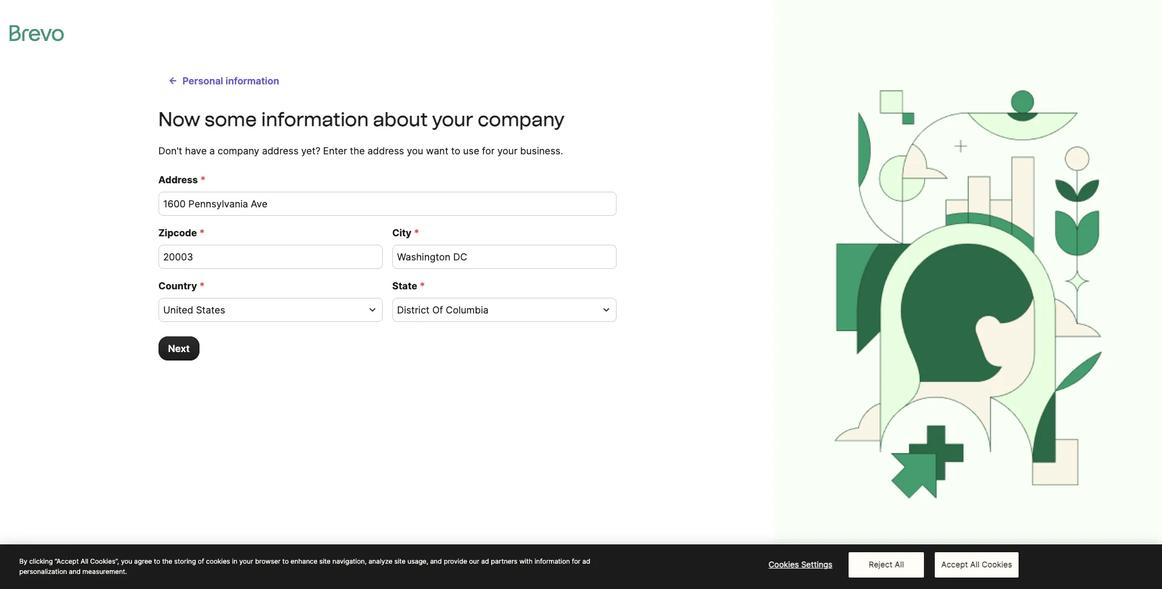 Task type: describe. For each thing, give the bounding box(es) containing it.
all inside 'by clicking "accept all cookies", you agree to the storing of cookies in your browser to enhance site navigation, analyze site usage, and provide our ad partners with information for ad personalization and measurement.'
[[81, 557, 88, 566]]

zipcode
[[158, 227, 197, 239]]

clicking
[[29, 557, 53, 566]]

accept all cookies
[[942, 560, 1013, 569]]

cookies inside cookies settings button
[[769, 560, 799, 569]]

all for accept all cookies
[[971, 560, 980, 569]]

personalization
[[19, 567, 67, 576]]

about
[[373, 108, 428, 131]]

analyze
[[369, 557, 393, 566]]

cookies
[[206, 557, 230, 566]]

district
[[397, 304, 430, 316]]

reject all
[[869, 560, 904, 569]]

use
[[463, 145, 480, 157]]

district of columbia
[[397, 304, 489, 316]]

all for reject all
[[895, 560, 904, 569]]

don't have a company address yet? enter the address you want to use for your business.
[[158, 145, 563, 157]]

* for address *
[[200, 174, 206, 186]]

0 vertical spatial and
[[430, 557, 442, 566]]

cookies settings
[[769, 560, 833, 569]]

personal information button
[[158, 69, 289, 93]]

with
[[520, 557, 533, 566]]

1 horizontal spatial to
[[283, 557, 289, 566]]

0 horizontal spatial company
[[218, 145, 259, 157]]

* for zipcode *
[[199, 227, 205, 239]]

now some information about your company
[[158, 108, 565, 131]]

country
[[158, 280, 197, 292]]

"accept
[[55, 557, 79, 566]]

1 vertical spatial and
[[69, 567, 81, 576]]

0 vertical spatial for
[[482, 145, 495, 157]]

country *
[[158, 280, 205, 292]]

accept
[[942, 560, 968, 569]]

for inside 'by clicking "accept all cookies", you agree to the storing of cookies in your browser to enhance site navigation, analyze site usage, and provide our ad partners with information for ad personalization and measurement.'
[[572, 557, 581, 566]]

usage,
[[408, 557, 428, 566]]

personal
[[183, 75, 223, 87]]

storing
[[174, 557, 196, 566]]

city *
[[392, 227, 420, 239]]

1 ad from the left
[[481, 557, 489, 566]]

in
[[232, 557, 238, 566]]

want
[[426, 145, 449, 157]]

settings
[[802, 560, 833, 569]]

1 horizontal spatial your
[[432, 108, 474, 131]]

reject all button
[[849, 552, 925, 577]]

personal information
[[183, 75, 279, 87]]

united states button
[[158, 298, 383, 322]]

by clicking "accept all cookies", you agree to the storing of cookies in your browser to enhance site navigation, analyze site usage, and provide our ad partners with information for ad personalization and measurement.
[[19, 557, 591, 576]]

your inside 'by clicking "accept all cookies", you agree to the storing of cookies in your browser to enhance site navigation, analyze site usage, and provide our ad partners with information for ad personalization and measurement.'
[[239, 557, 253, 566]]

a
[[210, 145, 215, 157]]

* for city *
[[414, 227, 420, 239]]

of
[[432, 304, 443, 316]]

the inside 'by clicking "accept all cookies", you agree to the storing of cookies in your browser to enhance site navigation, analyze site usage, and provide our ad partners with information for ad personalization and measurement.'
[[162, 557, 172, 566]]

our
[[469, 557, 480, 566]]

address
[[158, 174, 198, 186]]

now
[[158, 108, 200, 131]]

address *
[[158, 174, 206, 186]]

accept all cookies button
[[935, 552, 1019, 577]]



Task type: locate. For each thing, give the bounding box(es) containing it.
your left business.
[[498, 145, 518, 157]]

have
[[185, 145, 207, 157]]

ad
[[481, 557, 489, 566], [583, 557, 591, 566]]

you
[[407, 145, 424, 157], [121, 557, 132, 566]]

to
[[451, 145, 461, 157], [154, 557, 160, 566], [283, 557, 289, 566]]

* for country *
[[199, 280, 205, 292]]

1 vertical spatial the
[[162, 557, 172, 566]]

information
[[226, 75, 279, 87], [261, 108, 369, 131], [535, 557, 570, 566]]

reject
[[869, 560, 893, 569]]

0 horizontal spatial address
[[262, 145, 299, 157]]

* for state *
[[420, 280, 425, 292]]

all
[[81, 557, 88, 566], [895, 560, 904, 569], [971, 560, 980, 569]]

to right agree
[[154, 557, 160, 566]]

1 vertical spatial you
[[121, 557, 132, 566]]

yet?
[[301, 145, 321, 157]]

1 horizontal spatial site
[[395, 557, 406, 566]]

information up some
[[226, 75, 279, 87]]

0 horizontal spatial ad
[[481, 557, 489, 566]]

0 vertical spatial company
[[478, 108, 565, 131]]

information up yet?
[[261, 108, 369, 131]]

2 site from the left
[[395, 557, 406, 566]]

state *
[[392, 280, 425, 292]]

2 cookies from the left
[[982, 560, 1013, 569]]

zipcode *
[[158, 227, 205, 239]]

1 site from the left
[[319, 557, 331, 566]]

states
[[196, 304, 225, 316]]

cookies
[[769, 560, 799, 569], [982, 560, 1013, 569]]

0 horizontal spatial your
[[239, 557, 253, 566]]

the left storing
[[162, 557, 172, 566]]

site left usage,
[[395, 557, 406, 566]]

cookies right accept
[[982, 560, 1013, 569]]

0 horizontal spatial site
[[319, 557, 331, 566]]

None text field
[[158, 192, 617, 216], [158, 245, 383, 269], [158, 192, 617, 216], [158, 245, 383, 269]]

company right a
[[218, 145, 259, 157]]

united states
[[163, 304, 225, 316]]

1 horizontal spatial address
[[368, 145, 404, 157]]

* right the state
[[420, 280, 425, 292]]

information inside 'by clicking "accept all cookies", you agree to the storing of cookies in your browser to enhance site navigation, analyze site usage, and provide our ad partners with information for ad personalization and measurement.'
[[535, 557, 570, 566]]

1 horizontal spatial the
[[350, 145, 365, 157]]

provide
[[444, 557, 467, 566]]

all inside button
[[895, 560, 904, 569]]

some
[[205, 108, 257, 131]]

business.
[[520, 145, 563, 157]]

1 vertical spatial company
[[218, 145, 259, 157]]

site right enhance
[[319, 557, 331, 566]]

2 ad from the left
[[583, 557, 591, 566]]

address left yet?
[[262, 145, 299, 157]]

0 horizontal spatial to
[[154, 557, 160, 566]]

1 vertical spatial for
[[572, 557, 581, 566]]

address
[[262, 145, 299, 157], [368, 145, 404, 157]]

information right with
[[535, 557, 570, 566]]

1 horizontal spatial all
[[895, 560, 904, 569]]

0 vertical spatial you
[[407, 145, 424, 157]]

2 vertical spatial information
[[535, 557, 570, 566]]

your right in
[[239, 557, 253, 566]]

all inside button
[[971, 560, 980, 569]]

don't
[[158, 145, 182, 157]]

for right with
[[572, 557, 581, 566]]

1 address from the left
[[262, 145, 299, 157]]

1 vertical spatial information
[[261, 108, 369, 131]]

None text field
[[392, 245, 617, 269]]

your up want on the left of page
[[432, 108, 474, 131]]

0 vertical spatial your
[[432, 108, 474, 131]]

for right use
[[482, 145, 495, 157]]

company up business.
[[478, 108, 565, 131]]

information inside button
[[226, 75, 279, 87]]

1 horizontal spatial cookies
[[982, 560, 1013, 569]]

* right "city"
[[414, 227, 420, 239]]

0 horizontal spatial cookies
[[769, 560, 799, 569]]

of
[[198, 557, 204, 566]]

* right address
[[200, 174, 206, 186]]

*
[[200, 174, 206, 186], [199, 227, 205, 239], [414, 227, 420, 239], [199, 280, 205, 292], [420, 280, 425, 292]]

1 horizontal spatial and
[[430, 557, 442, 566]]

0 vertical spatial information
[[226, 75, 279, 87]]

enhance
[[291, 557, 318, 566]]

cookies inside 'accept all cookies' button
[[982, 560, 1013, 569]]

0 horizontal spatial and
[[69, 567, 81, 576]]

district of columbia button
[[392, 298, 617, 322]]

columbia
[[446, 304, 489, 316]]

next button
[[158, 336, 200, 361]]

and down '"accept'
[[69, 567, 81, 576]]

1 horizontal spatial company
[[478, 108, 565, 131]]

1 horizontal spatial ad
[[583, 557, 591, 566]]

to left use
[[451, 145, 461, 157]]

partners
[[491, 557, 518, 566]]

1 horizontal spatial for
[[572, 557, 581, 566]]

2 vertical spatial your
[[239, 557, 253, 566]]

you left agree
[[121, 557, 132, 566]]

united
[[163, 304, 193, 316]]

the
[[350, 145, 365, 157], [162, 557, 172, 566]]

0 horizontal spatial all
[[81, 557, 88, 566]]

2 horizontal spatial to
[[451, 145, 461, 157]]

company
[[478, 108, 565, 131], [218, 145, 259, 157]]

and
[[430, 557, 442, 566], [69, 567, 81, 576]]

browser
[[255, 557, 281, 566]]

0 horizontal spatial for
[[482, 145, 495, 157]]

address down about
[[368, 145, 404, 157]]

1 vertical spatial your
[[498, 145, 518, 157]]

you left want on the left of page
[[407, 145, 424, 157]]

city
[[392, 227, 412, 239]]

for
[[482, 145, 495, 157], [572, 557, 581, 566]]

state
[[392, 280, 417, 292]]

2 address from the left
[[368, 145, 404, 157]]

you inside 'by clicking "accept all cookies", you agree to the storing of cookies in your browser to enhance site navigation, analyze site usage, and provide our ad partners with information for ad personalization and measurement.'
[[121, 557, 132, 566]]

0 horizontal spatial you
[[121, 557, 132, 566]]

cookies settings button
[[763, 553, 839, 577]]

to right browser
[[283, 557, 289, 566]]

and right usage,
[[430, 557, 442, 566]]

navigation,
[[333, 557, 367, 566]]

None field
[[163, 303, 363, 317], [397, 303, 597, 317], [163, 303, 363, 317], [397, 303, 597, 317]]

enter
[[323, 145, 347, 157]]

cookies",
[[90, 557, 119, 566]]

2 horizontal spatial your
[[498, 145, 518, 157]]

your
[[432, 108, 474, 131], [498, 145, 518, 157], [239, 557, 253, 566]]

1 cookies from the left
[[769, 560, 799, 569]]

all right accept
[[971, 560, 980, 569]]

* right country
[[199, 280, 205, 292]]

by
[[19, 557, 27, 566]]

all right '"accept'
[[81, 557, 88, 566]]

1 horizontal spatial you
[[407, 145, 424, 157]]

all right reject at the right of the page
[[895, 560, 904, 569]]

0 horizontal spatial the
[[162, 557, 172, 566]]

next
[[168, 343, 190, 355]]

* right the zipcode
[[199, 227, 205, 239]]

agree
[[134, 557, 152, 566]]

2 horizontal spatial all
[[971, 560, 980, 569]]

0 vertical spatial the
[[350, 145, 365, 157]]

measurement.
[[82, 567, 127, 576]]

site
[[319, 557, 331, 566], [395, 557, 406, 566]]

the right enter at the top left of page
[[350, 145, 365, 157]]

cookies left settings
[[769, 560, 799, 569]]



Task type: vqa. For each thing, say whether or not it's contained in the screenshot.
your inside the BY CLICKING "ACCEPT ALL COOKIES", YOU AGREE TO THE STORING OF COOKIES IN YOUR BROWSER TO ENHANCE SITE NAVIGATION, ANALYZE SITE USAGE, AND PROVIDE OUR AD PARTNERS WITH INFORMATION FOR AD PERSONALIZATION AND MEASUREMENT.
yes



